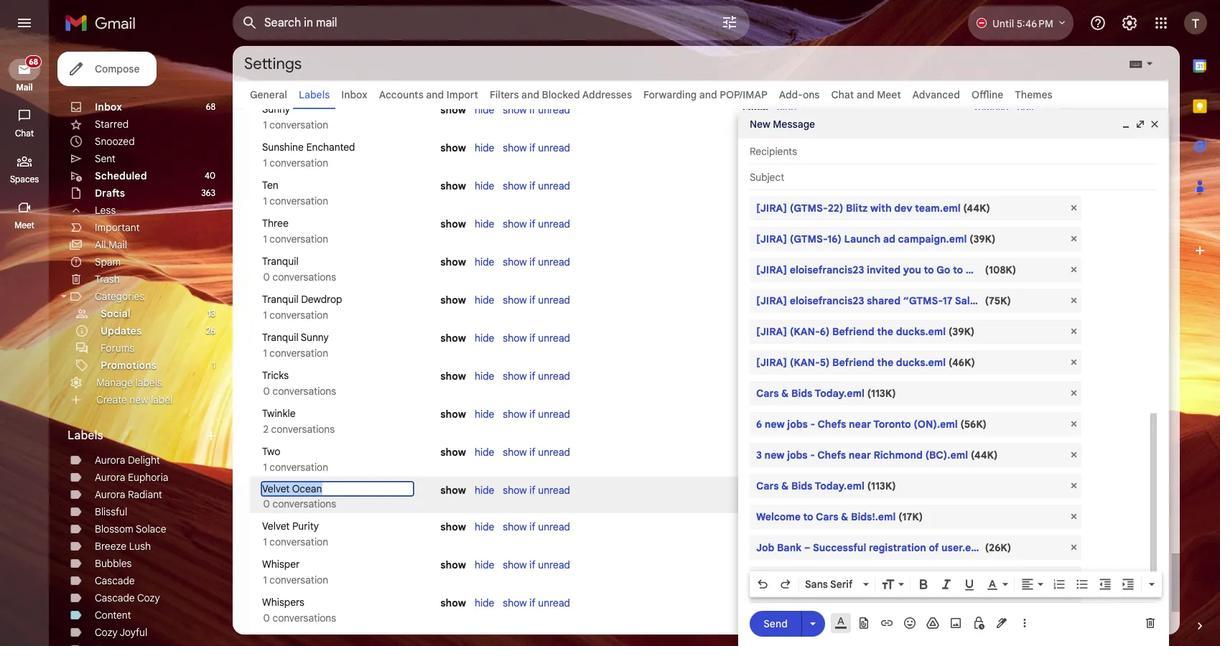 Task type: vqa. For each thing, say whether or not it's contained in the screenshot.
Sparkle Whisper link on the left of the page
no



Task type: locate. For each thing, give the bounding box(es) containing it.
0 down whispers
[[263, 612, 270, 625]]

1 up tricks
[[263, 347, 267, 360]]

1 vertical spatial jobs
[[787, 449, 808, 462]]

toggle confidential mode image
[[972, 616, 986, 631]]

sunshine enchanted 1 conversation
[[261, 141, 355, 170]]

with
[[871, 202, 892, 215], [1026, 295, 1047, 307]]

0 vertical spatial chat
[[831, 88, 854, 101]]

[jira] inside 'element'
[[756, 202, 787, 215]]

(44k) down (56k)
[[971, 449, 998, 462]]

68 link
[[9, 55, 42, 80]]

three 1 conversation
[[261, 217, 328, 246]]

addresses
[[582, 88, 632, 101]]

14 show if unread link from the top
[[503, 597, 570, 610]]

the down shared
[[877, 325, 894, 338]]

0 vertical spatial (kan-
[[790, 325, 820, 338]]

tab list
[[1180, 46, 1221, 595]]

undo ‪(⌘z)‬ image
[[756, 578, 770, 592]]

cascade cozy
[[95, 592, 160, 605]]

68 left general link
[[206, 101, 216, 112]]

support image
[[1090, 14, 1107, 32]]

0 vertical spatial 68
[[29, 57, 38, 67]]

2 ducks.eml from the top
[[896, 356, 946, 369]]

4 remove link from the top
[[975, 256, 1009, 269]]

11 edit from the top
[[1018, 597, 1035, 610]]

conversations up purity
[[273, 498, 336, 511]]

[jira] eloisefrancis23 invited you to go to market sample.eml
[[756, 264, 1059, 277]]

11 if from the top
[[530, 484, 536, 497]]

insert files using drive image
[[926, 616, 940, 631]]

conversation inside three 1 conversation
[[270, 233, 328, 246]]

tranquil down tranquil dewdrop 1 conversation
[[262, 331, 299, 344]]

show if unread link for twinkle 2 conversations
[[503, 408, 570, 421]]

(kan- for 6)
[[790, 325, 820, 338]]

with down sample.eml
[[1026, 295, 1047, 307]]

kickoff"
[[984, 295, 1024, 307]]

aurora for aurora euphoria
[[95, 471, 125, 484]]

2 show if unread from the top
[[503, 142, 570, 154]]

promotions
[[101, 359, 157, 372]]

if for sunny 1 conversation
[[530, 103, 536, 116]]

2 vertical spatial new
[[765, 449, 785, 462]]

insert photo image
[[949, 616, 963, 631]]

befriend
[[833, 325, 875, 338], [833, 356, 875, 369]]

attachment: 6 new jobs - chefs near toronto (on).eml. press enter to view the attachment and delete to remove it element
[[750, 412, 1082, 437]]

1 vertical spatial chefs
[[818, 449, 846, 462]]

conversation down dewdrop
[[270, 309, 328, 322]]

aurora up blissful on the bottom left of page
[[95, 488, 125, 501]]

and for filters
[[522, 88, 540, 101]]

conversations
[[273, 271, 336, 284], [273, 385, 336, 398], [271, 423, 335, 436], [273, 498, 336, 511], [273, 612, 336, 625]]

1 cascade from the top
[[95, 575, 135, 588]]

and left pop/imap
[[700, 88, 717, 101]]

meet down spaces heading
[[14, 220, 34, 231]]

1 vertical spatial cozy
[[95, 626, 118, 639]]

remove for tranquil 0 conversations
[[975, 256, 1009, 269]]

conversation inside sunshine enchanted 1 conversation
[[270, 157, 328, 170]]

1 vertical spatial meet
[[14, 220, 34, 231]]

conversations for twinkle
[[271, 423, 335, 436]]

1 inside three 1 conversation
[[263, 233, 267, 246]]

4 0 from the top
[[263, 612, 270, 625]]

befriend right 5)
[[833, 356, 875, 369]]

6 edit from the top
[[1018, 370, 1035, 383]]

6 if from the top
[[530, 294, 536, 307]]

1 vertical spatial with
[[1026, 295, 1047, 307]]

0 vertical spatial (44k)
[[963, 202, 991, 215]]

2 vertical spatial aurora
[[95, 488, 125, 501]]

conversations up dewdrop
[[273, 271, 336, 284]]

13 show if unread link from the top
[[503, 559, 570, 572]]

conversation
[[270, 119, 328, 131], [270, 157, 328, 170], [270, 195, 328, 208], [270, 233, 328, 246], [270, 309, 328, 322], [270, 347, 328, 360], [270, 461, 328, 474], [270, 536, 328, 549], [270, 574, 328, 587]]

3 aurora from the top
[[95, 488, 125, 501]]

1 horizontal spatial with
[[1026, 295, 1047, 307]]

3 and from the left
[[700, 88, 717, 101]]

1 down ten
[[263, 195, 267, 208]]

0 vertical spatial befriend
[[833, 325, 875, 338]]

sans serif
[[805, 578, 853, 591]]

0 horizontal spatial 68
[[29, 57, 38, 67]]

0 vertical spatial the
[[877, 325, 894, 338]]

1 inside whisper 1 conversation
[[263, 574, 267, 587]]

10 show if unread link from the top
[[503, 446, 570, 459]]

7 conversation from the top
[[270, 461, 328, 474]]

tranquil inside tranquil sunny 1 conversation
[[262, 331, 299, 344]]

1 horizontal spatial to
[[953, 264, 963, 277]]

sent link
[[95, 152, 116, 165]]

conversation inside tranquil dewdrop 1 conversation
[[270, 309, 328, 322]]

aurora delight
[[95, 454, 160, 467]]

2 [jira] from the top
[[756, 233, 787, 246]]

ducks.eml down "[jira] eloisefrancis23 shared "gtms-17 sales kickoff" with you.eml" at the top of the page
[[896, 325, 946, 338]]

(kan- up 5)
[[790, 325, 820, 338]]

1 vertical spatial the
[[877, 356, 894, 369]]

3 remove link from the top
[[975, 218, 1009, 231]]

remove for sunny 1 conversation
[[975, 103, 1009, 116]]

near left toronto on the bottom right
[[849, 418, 872, 431]]

the for 5)
[[877, 356, 894, 369]]

(39k) up "market"
[[970, 233, 996, 246]]

3 conversation from the top
[[270, 195, 328, 208]]

5 show if unread from the top
[[503, 256, 570, 269]]

(kan- down 6)
[[790, 356, 820, 369]]

5 edit from the top
[[1018, 332, 1035, 345]]

content link
[[95, 609, 131, 622]]

12 remove from the top
[[975, 559, 1009, 572]]

1 vertical spatial 68
[[206, 101, 216, 112]]

if for whispers 0 conversations
[[530, 597, 536, 610]]

1 conversation from the top
[[270, 119, 328, 131]]

remove for tranquil sunny 1 conversation
[[975, 332, 1009, 345]]

conversations inside tricks 0 conversations
[[273, 385, 336, 398]]

7 if from the top
[[530, 332, 536, 345]]

eloisefrancis23 up 6)
[[790, 295, 865, 307]]

- right the 3
[[810, 449, 815, 462]]

conversations for tranquil
[[273, 271, 336, 284]]

0 vertical spatial with
[[871, 202, 892, 215]]

euphoria
[[128, 471, 168, 484]]

inbox up starred
[[95, 101, 122, 114]]

and right ons
[[857, 88, 875, 101]]

settings
[[244, 54, 302, 73]]

1 vertical spatial (gtms-
[[790, 233, 828, 246]]

mail down the "68" link
[[16, 82, 33, 93]]

3 [jira] from the top
[[756, 264, 787, 277]]

categories
[[95, 290, 145, 303]]

new right the 3
[[765, 449, 785, 462]]

1 vertical spatial -
[[810, 449, 815, 462]]

6 new jobs - chefs near toronto (on).eml (56k)
[[756, 418, 987, 431]]

11 remove link from the top
[[975, 559, 1009, 572]]

you
[[903, 264, 922, 277]]

show if unread
[[503, 103, 570, 116], [503, 142, 570, 154], [503, 180, 570, 193], [503, 218, 570, 231], [503, 256, 570, 269], [503, 294, 570, 307], [503, 332, 570, 345], [503, 370, 570, 383], [503, 408, 570, 421], [503, 446, 570, 459], [503, 484, 570, 497], [503, 521, 570, 534], [503, 559, 570, 572], [503, 597, 570, 610]]

near
[[849, 418, 872, 431], [849, 449, 871, 462]]

befriend for 5)
[[833, 356, 875, 369]]

13 unread from the top
[[538, 559, 570, 572]]

2 unread from the top
[[538, 142, 570, 154]]

inbox link right labels link on the top of the page
[[341, 88, 368, 101]]

discard draft ‪(⌘⇧d)‬ image
[[1144, 616, 1158, 631]]

jobs right the 3
[[787, 449, 808, 462]]

labels
[[299, 88, 330, 101], [68, 429, 103, 443]]

1 down three
[[263, 233, 267, 246]]

(gtms- for 22)
[[790, 202, 828, 215]]

labels down create
[[68, 429, 103, 443]]

0 down tricks
[[263, 385, 270, 398]]

new right 6
[[765, 418, 785, 431]]

1 down whisper
[[263, 574, 267, 587]]

cozy up joyful
[[137, 592, 160, 605]]

7 edit link from the top
[[1018, 408, 1035, 421]]

ducks.eml for [jira] (kan-6) befriend the ducks.eml
[[896, 325, 946, 338]]

attachment: 3 new jobs - chefs near richmond (bc).eml. press enter to view the attachment and delete to remove it element
[[750, 443, 1082, 468]]

chat heading
[[0, 128, 49, 139]]

chat down mail heading
[[15, 128, 34, 139]]

1 edit from the top
[[1018, 103, 1035, 116]]

conversation up three 1 conversation
[[270, 195, 328, 208]]

[jira]
[[756, 202, 787, 215], [756, 233, 787, 246], [756, 264, 787, 277], [756, 295, 787, 307], [756, 325, 787, 338], [756, 356, 787, 369]]

cascade for cascade cozy
[[95, 592, 135, 605]]

tranquil down three 1 conversation
[[262, 255, 299, 268]]

chat inside "heading"
[[15, 128, 34, 139]]

0 vertical spatial cascade
[[95, 575, 135, 588]]

inbox link up starred
[[95, 101, 122, 114]]

3 if from the top
[[530, 180, 536, 193]]

conversations down whispers
[[273, 612, 336, 625]]

1 horizontal spatial inbox link
[[341, 88, 368, 101]]

show if unread link for sunshine enchanted 1 conversation
[[503, 142, 570, 154]]

show if unread for two 1 conversation
[[503, 446, 570, 459]]

1 vertical spatial eloisefrancis23
[[790, 295, 865, 307]]

2 - from the top
[[810, 449, 815, 462]]

edit link for velvet purity 1 conversation
[[1018, 521, 1035, 534]]

1 vertical spatial befriend
[[833, 356, 875, 369]]

sans serif option
[[802, 578, 861, 592]]

0 vertical spatial mail
[[16, 82, 33, 93]]

1 horizontal spatial 68
[[206, 101, 216, 112]]

conversation down the two
[[270, 461, 328, 474]]

0 vertical spatial sunny
[[262, 103, 290, 116]]

show if unread for whisper 1 conversation
[[503, 559, 570, 572]]

show if unread link for tranquil 0 conversations
[[503, 256, 570, 269]]

0 vertical spatial ducks.eml
[[896, 325, 946, 338]]

0 vertical spatial jobs
[[788, 418, 808, 431]]

0 horizontal spatial meet
[[14, 220, 34, 231]]

two 1 conversation
[[261, 445, 328, 474]]

jobs inside 'element'
[[787, 449, 808, 462]]

6 remove from the top
[[975, 332, 1009, 345]]

1 vertical spatial (39k)
[[949, 325, 975, 338]]

[jira] (kan-6) befriend the ducks.eml (39k)
[[756, 325, 975, 338]]

tricks
[[262, 369, 289, 382]]

edit for ten 1 conversation
[[1018, 180, 1035, 193]]

aurora down the aurora delight
[[95, 471, 125, 484]]

show if unread link for tranquil dewdrop 1 conversation
[[503, 294, 570, 307]]

12 remove link from the top
[[975, 597, 1009, 610]]

tranquil for tranquil dewdrop
[[262, 293, 299, 306]]

conversations down "twinkle"
[[271, 423, 335, 436]]

12 show if unread from the top
[[503, 521, 570, 534]]

1 [jira] from the top
[[756, 202, 787, 215]]

eloisefrancis23 down 16)
[[790, 264, 865, 277]]

1 unread from the top
[[538, 103, 570, 116]]

1 horizontal spatial labels
[[299, 88, 330, 101]]

the
[[877, 325, 894, 338], [877, 356, 894, 369]]

conversation up sunshine
[[270, 119, 328, 131]]

near inside 'element'
[[849, 449, 871, 462]]

2 and from the left
[[522, 88, 540, 101]]

to left the go
[[924, 264, 934, 277]]

0
[[263, 271, 270, 284], [263, 385, 270, 398], [263, 498, 270, 511], [263, 612, 270, 625]]

conversations inside whispers 0 conversations
[[273, 612, 336, 625]]

meet left advanced in the right of the page
[[877, 88, 901, 101]]

1 up tranquil sunny 1 conversation
[[263, 309, 267, 322]]

1 jobs from the top
[[788, 418, 808, 431]]

insert link ‪(⌘k)‬ image
[[880, 616, 894, 631]]

whisper
[[262, 558, 300, 571]]

3 edit link from the top
[[1018, 218, 1035, 231]]

5 conversation from the top
[[270, 309, 328, 322]]

1 horizontal spatial cozy
[[137, 592, 160, 605]]

new inside 'element'
[[765, 449, 785, 462]]

4 if from the top
[[530, 218, 536, 231]]

1 vertical spatial near
[[849, 449, 871, 462]]

- inside attachment: 3 new jobs - chefs near richmond (bc).eml. press enter to view the attachment and delete to remove it 'element'
[[810, 449, 815, 462]]

(75k)
[[985, 295, 1011, 307]]

unread for ten 1 conversation
[[538, 180, 570, 193]]

(gtms- up 16)
[[790, 202, 828, 215]]

starred
[[95, 118, 129, 131]]

conversations inside the tranquil 0 conversations
[[273, 271, 336, 284]]

1 remove from the top
[[975, 103, 1009, 116]]

edit for tricks 0 conversations
[[1018, 370, 1035, 383]]

aurora for aurora radiant
[[95, 488, 125, 501]]

4 conversation from the top
[[270, 233, 328, 246]]

chefs down 6 new jobs - chefs near toronto (on).eml (56k)
[[818, 449, 846, 462]]

(gtms- left launch
[[790, 233, 828, 246]]

0 vertical spatial new
[[130, 394, 148, 407]]

363
[[201, 187, 216, 198]]

0 inside tricks 0 conversations
[[263, 385, 270, 398]]

0 horizontal spatial cozy
[[95, 626, 118, 639]]

1 inside tranquil dewdrop 1 conversation
[[263, 309, 267, 322]]

invited
[[867, 264, 901, 277]]

8 if from the top
[[530, 370, 536, 383]]

forums
[[101, 342, 134, 355]]

edit link
[[1018, 103, 1035, 116], [1018, 180, 1035, 193], [1018, 218, 1035, 231], [1018, 256, 1035, 269], [1018, 332, 1035, 345], [1018, 370, 1035, 383], [1018, 408, 1035, 421], [1018, 521, 1035, 534], [1018, 559, 1035, 572], [1018, 597, 1035, 610]]

7 unread from the top
[[538, 332, 570, 345]]

remove for twinkle 2 conversations
[[975, 408, 1009, 421]]

and right "filters"
[[522, 88, 540, 101]]

2 edit link from the top
[[1018, 180, 1035, 193]]

dialog containing [jira] (gtms-22) blitz with dev team.eml
[[738, 0, 1170, 647]]

6 edit link from the top
[[1018, 370, 1035, 383]]

3 show if unread link from the top
[[503, 180, 570, 193]]

0 vertical spatial eloisefrancis23
[[790, 264, 865, 277]]

attachment: [jira] (kan-6) befriend the ducks.eml. press enter to view the attachment and delete to remove it element
[[750, 320, 1082, 344]]

10 if from the top
[[530, 446, 536, 459]]

Search in mail text field
[[264, 16, 681, 30]]

1 down velvet
[[263, 536, 267, 549]]

trash
[[95, 273, 120, 286]]

underline ‪(⌘u)‬ image
[[963, 578, 977, 593]]

remove for whisper 1 conversation
[[975, 559, 1009, 572]]

attachment: [jira] eloisefrancis23 invited you to go to market sample.eml. press enter to view the attachment and delete to remove it element
[[750, 258, 1082, 282]]

and for forwarding
[[700, 88, 717, 101]]

9 edit link from the top
[[1018, 559, 1035, 572]]

1 down the two
[[263, 461, 267, 474]]

user.eml
[[942, 542, 983, 555]]

1 (kan- from the top
[[790, 325, 820, 338]]

cozy down content
[[95, 626, 118, 639]]

2 vertical spatial tranquil
[[262, 331, 299, 344]]

0 for whispers 0 conversations
[[263, 612, 270, 625]]

conversation up tricks 0 conversations at left bottom
[[270, 347, 328, 360]]

1 up sunshine
[[263, 119, 267, 131]]

dialog
[[738, 0, 1170, 647]]

if for twinkle 2 conversations
[[530, 408, 536, 421]]

navigation containing mail
[[0, 46, 50, 647]]

2 tranquil from the top
[[262, 293, 299, 306]]

2 the from the top
[[877, 356, 894, 369]]

if for ten 1 conversation
[[530, 180, 536, 193]]

richmond
[[874, 449, 923, 462]]

if
[[530, 103, 536, 116], [530, 142, 536, 154], [530, 180, 536, 193], [530, 218, 536, 231], [530, 256, 536, 269], [530, 294, 536, 307], [530, 332, 536, 345], [530, 370, 536, 383], [530, 408, 536, 421], [530, 446, 536, 459], [530, 484, 536, 497], [530, 521, 536, 534], [530, 559, 536, 572], [530, 597, 536, 610]]

tranquil inside the tranquil 0 conversations
[[262, 255, 299, 268]]

cozy
[[137, 592, 160, 605], [95, 626, 118, 639]]

0 inside whispers 0 conversations
[[263, 612, 270, 625]]

0 vertical spatial tranquil
[[262, 255, 299, 268]]

aurora delight link
[[95, 454, 160, 467]]

show if unread for ten 1 conversation
[[503, 180, 570, 193]]

0 horizontal spatial inbox link
[[95, 101, 122, 114]]

befriend for 6)
[[833, 325, 875, 338]]

sans
[[805, 578, 828, 591]]

0 horizontal spatial inbox
[[95, 101, 122, 114]]

inbox for the leftmost inbox link
[[95, 101, 122, 114]]

with inside attachment: [jira] (gtms-22) blitz with dev team.eml. press enter to view the attachment and delete to remove it 'element'
[[871, 202, 892, 215]]

5 if from the top
[[530, 256, 536, 269]]

1 eloisefrancis23 from the top
[[790, 264, 865, 277]]

0 up velvet
[[263, 498, 270, 511]]

indent more ‪(⌘])‬ image
[[1121, 578, 1136, 592]]

1 vertical spatial labels
[[68, 429, 103, 443]]

14 unread from the top
[[538, 597, 570, 610]]

sunny down tranquil dewdrop 1 conversation
[[301, 331, 329, 344]]

chefs
[[818, 418, 847, 431], [818, 449, 846, 462]]

conversations inside the twinkle 2 conversations
[[271, 423, 335, 436]]

lush
[[129, 540, 151, 553]]

0 vertical spatial chefs
[[818, 418, 847, 431]]

0 horizontal spatial chat
[[15, 128, 34, 139]]

2 cascade from the top
[[95, 592, 135, 605]]

ducks.eml down 'attachment: [jira] (kan-6) befriend the ducks.eml. press enter to view the attachment and delete to remove it' element
[[896, 356, 946, 369]]

labels up "sunny 1 conversation"
[[299, 88, 330, 101]]

edit link for tricks 0 conversations
[[1018, 370, 1035, 383]]

[jira] (gtms-22) blitz with dev team.eml (44k)
[[756, 202, 991, 215]]

conversations for tricks
[[273, 385, 336, 398]]

username
[[756, 573, 806, 585]]

conversation down whisper
[[270, 574, 328, 587]]

8 conversation from the top
[[270, 536, 328, 549]]

1 inside sunshine enchanted 1 conversation
[[263, 157, 267, 170]]

new inside manage labels create new label
[[130, 394, 148, 407]]

chefs up "3 new jobs - chefs near richmond (bc).eml (44k)"
[[818, 418, 847, 431]]

1 vertical spatial cascade
[[95, 592, 135, 605]]

- right 6
[[811, 418, 816, 431]]

1 vertical spatial mail
[[109, 239, 127, 251]]

mail
[[16, 82, 33, 93], [109, 239, 127, 251]]

conversations up the twinkle 2 conversations
[[273, 385, 336, 398]]

if for two 1 conversation
[[530, 446, 536, 459]]

insert emoji ‪(⌘⇧2)‬ image
[[903, 616, 917, 631]]

12 unread from the top
[[538, 521, 570, 534]]

(39k) up '(46k)'
[[949, 325, 975, 338]]

3 remove from the top
[[975, 218, 1009, 231]]

if for velvet purity 1 conversation
[[530, 521, 536, 534]]

chefs inside 'element'
[[818, 449, 846, 462]]

None text field
[[261, 481, 415, 497]]

Search in mail search field
[[233, 6, 750, 40]]

chat
[[831, 88, 854, 101], [15, 128, 34, 139]]

0 vertical spatial cozy
[[137, 592, 160, 605]]

if for tranquil sunny 1 conversation
[[530, 332, 536, 345]]

edit for tranquil sunny 1 conversation
[[1018, 332, 1035, 345]]

1 vertical spatial sunny
[[301, 331, 329, 344]]

conversation down purity
[[270, 536, 328, 549]]

sunny inside tranquil sunny 1 conversation
[[301, 331, 329, 344]]

chat for chat
[[15, 128, 34, 139]]

import
[[447, 88, 478, 101]]

unread for velvet purity 1 conversation
[[538, 521, 570, 534]]

ten 1 conversation
[[261, 179, 328, 208]]

1 vertical spatial aurora
[[95, 471, 125, 484]]

conversations for whispers
[[273, 612, 336, 625]]

1 edit link from the top
[[1018, 103, 1035, 116]]

new
[[130, 394, 148, 407], [765, 418, 785, 431], [765, 449, 785, 462]]

9 show if unread link from the top
[[503, 408, 570, 421]]

1 tranquil from the top
[[262, 255, 299, 268]]

blissful link
[[95, 506, 127, 519]]

0 horizontal spatial mail
[[16, 82, 33, 93]]

offline link
[[972, 88, 1004, 101]]

6 show if unread from the top
[[503, 294, 570, 307]]

(4k)
[[878, 573, 899, 585]]

9 remove link from the top
[[975, 446, 1009, 459]]

show if unread link for whisper 1 conversation
[[503, 559, 570, 572]]

edit link for twinkle 2 conversations
[[1018, 408, 1035, 421]]

jobs for 6
[[788, 418, 808, 431]]

0 vertical spatial near
[[849, 418, 872, 431]]

cascade down cascade link
[[95, 592, 135, 605]]

0 vertical spatial labels
[[299, 88, 330, 101]]

1 up ten
[[263, 157, 267, 170]]

show if unread link for tranquil sunny 1 conversation
[[503, 332, 570, 345]]

remove link for whisper 1 conversation
[[975, 559, 1009, 572]]

remove for velvet purity 1 conversation
[[975, 521, 1009, 534]]

68 up mail heading
[[29, 57, 38, 67]]

(44k) down subject 'field'
[[963, 202, 991, 215]]

0 up tranquil dewdrop 1 conversation
[[263, 271, 270, 284]]

conversation inside ten 1 conversation
[[270, 195, 328, 208]]

(gtms- inside 'element'
[[790, 202, 828, 215]]

accounts and import link
[[379, 88, 478, 101]]

whisper 1 conversation
[[261, 558, 328, 587]]

0 inside the tranquil 0 conversations
[[263, 271, 270, 284]]

labels for labels "heading"
[[68, 429, 103, 443]]

settings image
[[1121, 14, 1139, 32]]

unread for tranquil 0 conversations
[[538, 256, 570, 269]]

to right the go
[[953, 264, 963, 277]]

2 chefs from the top
[[818, 449, 846, 462]]

(kan- for 5)
[[790, 356, 820, 369]]

7 edit from the top
[[1018, 408, 1035, 421]]

bold ‪(⌘b)‬ image
[[917, 578, 931, 592]]

near down 6 new jobs - chefs near toronto (on).eml (56k)
[[849, 449, 871, 462]]

0 horizontal spatial sunny
[[262, 103, 290, 116]]

mail down important
[[109, 239, 127, 251]]

1 horizontal spatial meet
[[877, 88, 901, 101]]

spam
[[95, 256, 121, 269]]

attach files image
[[857, 616, 871, 631]]

9 conversation from the top
[[270, 574, 328, 587]]

5 unread from the top
[[538, 256, 570, 269]]

spaces
[[10, 174, 39, 185]]

attachment: welcome to cars & bids!.eml. press enter to view the attachment and delete to remove it element
[[750, 505, 1082, 529]]

2 jobs from the top
[[787, 449, 808, 462]]

remove for tricks 0 conversations
[[975, 370, 1009, 383]]

8 show if unread link from the top
[[503, 370, 570, 383]]

show if unread for twinkle 2 conversations
[[503, 408, 570, 421]]

edit for three 1 conversation
[[1018, 218, 1035, 231]]

chat right ons
[[831, 88, 854, 101]]

edit link for whisper 1 conversation
[[1018, 559, 1035, 572]]

[jira] for [jira] eloisefrancis23 invited you to go to market sample.eml
[[756, 264, 787, 277]]

jobs right 6
[[788, 418, 808, 431]]

0 for tranquil 0 conversations
[[263, 271, 270, 284]]

(39k) inside attachment: [jira] (gtms-16) launch ad campaign.eml. press enter to view the attachment and delete to remove it element
[[970, 233, 996, 246]]

7 show if unread link from the top
[[503, 332, 570, 345]]

5 [jira] from the top
[[756, 325, 787, 338]]

1 remove link from the top
[[975, 103, 1009, 116]]

- inside attachment: 6 new jobs - chefs near toronto (on).eml. press enter to view the attachment and delete to remove it element
[[811, 418, 816, 431]]

3 edit from the top
[[1018, 218, 1035, 231]]

aurora up aurora euphoria
[[95, 454, 125, 467]]

1 horizontal spatial chat
[[831, 88, 854, 101]]

blitz
[[846, 202, 868, 215]]

0 vertical spatial (gtms-
[[790, 202, 828, 215]]

accounts and import
[[379, 88, 478, 101]]

conversation down three
[[270, 233, 328, 246]]

1 vertical spatial (44k)
[[971, 449, 998, 462]]

1 horizontal spatial inbox
[[341, 88, 368, 101]]

0 horizontal spatial labels
[[68, 429, 103, 443]]

13 if from the top
[[530, 559, 536, 572]]

0 vertical spatial aurora
[[95, 454, 125, 467]]

show if unread for sunshine enchanted 1 conversation
[[503, 142, 570, 154]]

8 remove link from the top
[[975, 408, 1009, 421]]

1 if from the top
[[530, 103, 536, 116]]

remove for ten 1 conversation
[[975, 180, 1009, 193]]

tranquil for tranquil
[[262, 255, 299, 268]]

(39k) inside 'attachment: [jira] (kan-6) befriend the ducks.eml. press enter to view the attachment and delete to remove it' element
[[949, 325, 975, 338]]

pop out image
[[1135, 119, 1147, 130]]

1 vertical spatial tranquil
[[262, 293, 299, 306]]

1 inside two 1 conversation
[[263, 461, 267, 474]]

8 unread from the top
[[538, 370, 570, 383]]

1 (gtms- from the top
[[790, 202, 828, 215]]

hide
[[475, 103, 495, 116], [777, 103, 797, 116], [475, 142, 495, 154], [777, 142, 797, 154], [475, 180, 495, 193], [777, 180, 797, 193], [475, 218, 495, 231], [777, 218, 797, 231], [475, 256, 495, 269], [777, 256, 797, 269], [475, 294, 495, 307], [777, 294, 797, 307], [475, 332, 495, 345], [777, 332, 797, 345], [475, 370, 495, 383], [777, 370, 797, 383], [475, 408, 495, 421], [777, 408, 797, 421], [475, 446, 495, 459], [777, 446, 797, 459], [475, 484, 495, 497], [777, 484, 797, 497], [475, 521, 495, 534], [777, 521, 797, 534], [475, 559, 495, 572], [777, 559, 797, 572], [475, 597, 495, 610], [777, 597, 797, 610]]

1 vertical spatial ducks.eml
[[896, 356, 946, 369]]

0 vertical spatial (39k)
[[970, 233, 996, 246]]

tranquil dewdrop 1 conversation
[[261, 293, 342, 322]]

10 unread from the top
[[538, 446, 570, 459]]

3 tranquil from the top
[[262, 331, 299, 344]]

cascade down the bubbles
[[95, 575, 135, 588]]

4 and from the left
[[857, 88, 875, 101]]

1 ducks.eml from the top
[[896, 325, 946, 338]]

edit link for ten 1 conversation
[[1018, 180, 1035, 193]]

tranquil sunny 1 conversation
[[261, 331, 329, 360]]

2 show if unread link from the top
[[503, 142, 570, 154]]

0 horizontal spatial to
[[924, 264, 934, 277]]

show if unread link for two 1 conversation
[[503, 446, 570, 459]]

inbox right labels link on the top of the page
[[341, 88, 368, 101]]

9 unread from the top
[[538, 408, 570, 421]]

11 show if unread from the top
[[503, 484, 570, 497]]

serif
[[830, 578, 853, 591]]

0 vertical spatial -
[[811, 418, 816, 431]]

velvet
[[262, 520, 290, 533]]

1 aurora from the top
[[95, 454, 125, 467]]

chefs for toronto
[[818, 418, 847, 431]]

reminder.eml
[[809, 573, 875, 585]]

1 chefs from the top
[[818, 418, 847, 431]]

2 (kan- from the top
[[790, 356, 820, 369]]

3
[[756, 449, 762, 462]]

and left import
[[426, 88, 444, 101]]

0 conversations
[[261, 498, 336, 511]]

navigation
[[0, 46, 50, 647]]

remove link for ten 1 conversation
[[975, 180, 1009, 193]]

1 vertical spatial chat
[[15, 128, 34, 139]]

(17k) link
[[756, 509, 929, 526]]

the down [jira] (kan-6) befriend the ducks.eml (39k)
[[877, 356, 894, 369]]

create new label link
[[96, 394, 173, 407]]

1 inside "sunny 1 conversation"
[[263, 119, 267, 131]]

if for three 1 conversation
[[530, 218, 536, 231]]

2 eloisefrancis23 from the top
[[790, 295, 865, 307]]

6 conversation from the top
[[270, 347, 328, 360]]

3 show if unread from the top
[[503, 180, 570, 193]]

show if unread link for whispers 0 conversations
[[503, 597, 570, 610]]

new down the manage labels link
[[130, 394, 148, 407]]

1 horizontal spatial sunny
[[301, 331, 329, 344]]

1 vertical spatial (kan-
[[790, 356, 820, 369]]

2 if from the top
[[530, 142, 536, 154]]

tranquil down the tranquil 0 conversations
[[262, 293, 299, 306]]

tranquil inside tranquil dewdrop 1 conversation
[[262, 293, 299, 306]]

8 remove from the top
[[975, 408, 1009, 421]]

edit
[[1018, 103, 1035, 116], [1018, 180, 1035, 193], [1018, 218, 1035, 231], [1018, 256, 1035, 269], [1018, 332, 1035, 345], [1018, 370, 1035, 383], [1018, 408, 1035, 421], [1018, 484, 1035, 497], [1018, 521, 1035, 534], [1018, 559, 1035, 572], [1018, 597, 1035, 610]]

1 - from the top
[[811, 418, 816, 431]]

conversation down sunshine
[[270, 157, 328, 170]]

4 show if unread from the top
[[503, 218, 570, 231]]

0 horizontal spatial with
[[871, 202, 892, 215]]

1 vertical spatial new
[[765, 418, 785, 431]]

befriend right 6)
[[833, 325, 875, 338]]

sunny down general
[[262, 103, 290, 116]]

conversation inside whisper 1 conversation
[[270, 574, 328, 587]]

5)
[[820, 356, 830, 369]]

with left dev
[[871, 202, 892, 215]]



Task type: describe. For each thing, give the bounding box(es) containing it.
drafts
[[95, 187, 125, 200]]

edit link for whispers 0 conversations
[[1018, 597, 1035, 610]]

attachment: job bank – successful registration of user.eml. press enter to view the attachment and delete to remove it element
[[750, 536, 1082, 560]]

scheduled
[[95, 170, 147, 182]]

bulleted list ‪(⌘⇧8)‬ image
[[1075, 578, 1090, 592]]

remove link for three 1 conversation
[[975, 218, 1009, 231]]

show if unread for velvet purity 1 conversation
[[503, 521, 570, 534]]

3 0 from the top
[[263, 498, 270, 511]]

unread for twinkle 2 conversations
[[538, 408, 570, 421]]

1 to from the left
[[924, 264, 934, 277]]

minimize image
[[1121, 119, 1132, 130]]

aurora for aurora delight
[[95, 454, 125, 467]]

[jira] for [jira] eloisefrancis23 shared "gtms-17 sales kickoff" with you.eml
[[756, 295, 787, 307]]

edit for twinkle 2 conversations
[[1018, 408, 1035, 421]]

aurora euphoria
[[95, 471, 168, 484]]

(39k) for [jira] (gtms-16) launch ad campaign.eml (39k)
[[970, 233, 996, 246]]

trash link
[[95, 273, 120, 286]]

remove link for tricks 0 conversations
[[975, 370, 1009, 383]]

(44k) inside attachment: [jira] (gtms-22) blitz with dev team.eml. press enter to view the attachment and delete to remove it 'element'
[[963, 202, 991, 215]]

show if unread link for tricks 0 conversations
[[503, 370, 570, 383]]

if for tricks 0 conversations
[[530, 370, 536, 383]]

conversation inside "sunny 1 conversation"
[[270, 119, 328, 131]]

(46k)
[[949, 356, 976, 369]]

radiant
[[128, 488, 162, 501]]

attachment: [jira] (kan-5) befriend the ducks.eml. press enter to view the attachment and delete to remove it element
[[750, 351, 1082, 375]]

remove link for tranquil 0 conversations
[[975, 256, 1009, 269]]

twinkle
[[262, 407, 296, 420]]

edit for tranquil 0 conversations
[[1018, 256, 1035, 269]]

labels
[[135, 376, 162, 389]]

unread for whisper 1 conversation
[[538, 559, 570, 572]]

tranquil for tranquil sunny
[[262, 331, 299, 344]]

more send options image
[[806, 617, 820, 631]]

attachment: [jira] (gtms-22) blitz with dev team.eml. press enter to view the attachment and delete to remove it element
[[750, 196, 1082, 221]]

advanced link
[[913, 88, 960, 101]]

go
[[937, 264, 951, 277]]

show if unread for sunny 1 conversation
[[503, 103, 570, 116]]

edit for whisper 1 conversation
[[1018, 559, 1035, 572]]

[jira] (kan-5) befriend the ducks.eml (46k)
[[756, 356, 976, 369]]

chat for chat and meet
[[831, 88, 854, 101]]

if for sunshine enchanted 1 conversation
[[530, 142, 536, 154]]

team.eml
[[915, 202, 961, 215]]

sunny inside "sunny 1 conversation"
[[262, 103, 290, 116]]

unread for tricks 0 conversations
[[538, 370, 570, 383]]

bank
[[777, 542, 802, 555]]

cozy joyful link
[[95, 626, 147, 639]]

unread for two 1 conversation
[[538, 446, 570, 459]]

edit link for sunny 1 conversation
[[1018, 103, 1035, 116]]

blossom
[[95, 523, 133, 536]]

show if unread for tranquil dewdrop 1 conversation
[[503, 294, 570, 307]]

you.eml
[[1050, 295, 1089, 307]]

toronto
[[874, 418, 911, 431]]

8 edit from the top
[[1018, 484, 1035, 497]]

show if unread for whispers 0 conversations
[[503, 597, 570, 610]]

40
[[205, 170, 216, 181]]

forums link
[[101, 342, 134, 355]]

attachment: [jira] eloisefrancis23 shared "gtms-17 sales kickoff" with you.eml. press enter to view the attachment and delete to remove it element
[[750, 289, 1089, 313]]

11 unread from the top
[[538, 484, 570, 497]]

purity
[[292, 520, 319, 533]]

meet inside heading
[[14, 220, 34, 231]]

1 down "26"
[[212, 360, 216, 371]]

updates
[[101, 325, 142, 338]]

updates link
[[101, 325, 142, 338]]

remove link for velvet purity 1 conversation
[[975, 521, 1009, 534]]

6
[[756, 418, 762, 431]]

scheduled link
[[95, 170, 147, 182]]

6)
[[820, 325, 830, 338]]

inbox for rightmost inbox link
[[341, 88, 368, 101]]

unread for whispers 0 conversations
[[538, 597, 570, 610]]

blocked
[[542, 88, 580, 101]]

if for tranquil 0 conversations
[[530, 256, 536, 269]]

new for 6
[[765, 418, 785, 431]]

and for accounts
[[426, 88, 444, 101]]

sunny 1 conversation
[[261, 103, 328, 131]]

show if unread link for sunny 1 conversation
[[503, 103, 570, 116]]

advanced
[[913, 88, 960, 101]]

9 remove from the top
[[975, 446, 1009, 459]]

ducks.eml for [jira] (kan-5) befriend the ducks.eml
[[896, 356, 946, 369]]

more formatting options image
[[1145, 578, 1159, 592]]

aurora radiant link
[[95, 488, 162, 501]]

[jira] for [jira] (gtms-22) blitz with dev team.eml (44k)
[[756, 202, 787, 215]]

- for 3
[[810, 449, 815, 462]]

if for tranquil dewdrop 1 conversation
[[530, 294, 536, 307]]

(39k) for [jira] (kan-6) befriend the ducks.eml (39k)
[[949, 325, 975, 338]]

show if unread for three 1 conversation
[[503, 218, 570, 231]]

[jira] (gtms-16) launch ad campaign.eml (39k)
[[756, 233, 996, 246]]

show if unread link for velvet purity 1 conversation
[[503, 521, 570, 534]]

remove for whispers 0 conversations
[[975, 597, 1009, 610]]

filters and blocked addresses link
[[490, 88, 632, 101]]

unread for tranquil sunny 1 conversation
[[538, 332, 570, 345]]

26
[[206, 325, 216, 336]]

italic ‪(⌘i)‬ image
[[940, 578, 954, 592]]

1 inside ten 1 conversation
[[263, 195, 267, 208]]

conversation inside tranquil sunny 1 conversation
[[270, 347, 328, 360]]

new for 3
[[765, 449, 785, 462]]

spaces heading
[[0, 174, 49, 185]]

2 to from the left
[[953, 264, 963, 277]]

manage labels link
[[96, 376, 162, 389]]

blissful
[[95, 506, 127, 519]]

ad
[[883, 233, 896, 246]]

0 for tricks 0 conversations
[[263, 385, 270, 398]]

show if unread link for ten 1 conversation
[[503, 180, 570, 193]]

insert signature image
[[995, 616, 1009, 631]]

shared
[[867, 295, 901, 307]]

meet heading
[[0, 220, 49, 231]]

job
[[756, 542, 775, 555]]

labels heading
[[68, 429, 204, 443]]

show if unread for tranquil sunny 1 conversation
[[503, 332, 570, 345]]

successful
[[813, 542, 867, 555]]

the for 6)
[[877, 325, 894, 338]]

important
[[95, 221, 140, 234]]

5 remove link from the top
[[975, 294, 1009, 307]]

redo ‪(⌘y)‬ image
[[779, 578, 793, 592]]

breeze lush
[[95, 540, 151, 553]]

[jira] for [jira] (kan-5) befriend the ducks.eml (46k)
[[756, 356, 787, 369]]

68 inside navigation
[[29, 57, 38, 67]]

search in mail image
[[237, 10, 263, 36]]

labels for labels link on the top of the page
[[299, 88, 330, 101]]

cascade for cascade link
[[95, 575, 135, 588]]

1 inside tranquil sunny 1 conversation
[[263, 347, 267, 360]]

ten
[[262, 179, 279, 192]]

near for richmond
[[849, 449, 871, 462]]

all mail
[[95, 239, 127, 251]]

close image
[[1149, 119, 1161, 130]]

unread for three 1 conversation
[[538, 218, 570, 231]]

10 remove from the top
[[975, 484, 1009, 497]]

gmail image
[[65, 9, 143, 37]]

mail heading
[[0, 82, 49, 93]]

1 horizontal spatial mail
[[109, 239, 127, 251]]

cascade link
[[95, 575, 135, 588]]

job bank – successful registration of user.eml (26k)
[[756, 542, 1012, 555]]

unread for tranquil dewdrop 1 conversation
[[538, 294, 570, 307]]

(bc).eml
[[926, 449, 968, 462]]

themes link
[[1015, 88, 1053, 101]]

manage labels create new label
[[96, 376, 173, 407]]

formatting options toolbar
[[750, 572, 1162, 598]]

16)
[[828, 233, 842, 246]]

spam link
[[95, 256, 121, 269]]

indent less ‪(⌘[)‬ image
[[1098, 578, 1113, 592]]

send
[[764, 617, 788, 630]]

label
[[151, 394, 173, 407]]

5 remove from the top
[[975, 294, 1009, 307]]

cascade cozy link
[[95, 592, 160, 605]]

aurora radiant
[[95, 488, 162, 501]]

- for 6
[[811, 418, 816, 431]]

numbered list ‪(⌘⇧7)‬ image
[[1052, 578, 1067, 592]]

(44k) inside attachment: 3 new jobs - chefs near richmond (bc).eml. press enter to view the attachment and delete to remove it 'element'
[[971, 449, 998, 462]]

general link
[[250, 88, 287, 101]]

blossom solace link
[[95, 523, 166, 536]]

dewdrop
[[301, 293, 342, 306]]

snoozed link
[[95, 135, 135, 148]]

edit for whispers 0 conversations
[[1018, 597, 1035, 610]]

chat and meet link
[[831, 88, 901, 101]]

"gtms-
[[903, 295, 943, 307]]

solace
[[136, 523, 166, 536]]

username reminder.eml (4k)
[[756, 573, 899, 585]]

attachment: [jira] (gtms-16) launch ad campaign.eml. press enter to view the attachment and delete to remove it element
[[750, 227, 1082, 251]]

1 inside velvet purity 1 conversation
[[263, 536, 267, 549]]

0 vertical spatial meet
[[877, 88, 901, 101]]

launch
[[844, 233, 881, 246]]

select input tool image
[[1146, 58, 1154, 69]]

mail inside heading
[[16, 82, 33, 93]]

enchanted
[[306, 141, 355, 154]]

promotions link
[[101, 359, 157, 372]]

(gtms- for 16)
[[790, 233, 828, 246]]

(56k)
[[961, 418, 987, 431]]

attachment: username reminder.eml. press enter to view the attachment and delete to remove it element
[[750, 567, 1082, 591]]

remove link for whispers 0 conversations
[[975, 597, 1009, 610]]

send button
[[750, 611, 802, 637]]

edit link for tranquil sunny 1 conversation
[[1018, 332, 1035, 345]]

(17k)
[[899, 511, 923, 524]]

11 show if unread link from the top
[[503, 484, 570, 497]]

advanced search options image
[[716, 8, 744, 37]]

breeze lush link
[[95, 540, 151, 553]]

content
[[95, 609, 131, 622]]

(on).eml
[[914, 418, 958, 431]]

show if unread for tranquil 0 conversations
[[503, 256, 570, 269]]

with inside attachment: [jira] eloisefrancis23 shared "gtms-17 sales kickoff" with you.eml. press enter to view the attachment and delete to remove it element
[[1026, 295, 1047, 307]]

more options image
[[1021, 616, 1029, 631]]

show if unread for tricks 0 conversations
[[503, 370, 570, 383]]

less button
[[57, 202, 224, 219]]

chefs for richmond
[[818, 449, 846, 462]]

add-
[[779, 88, 803, 101]]

dev
[[895, 202, 913, 215]]

Subject field
[[750, 170, 1158, 185]]

twinkle 2 conversations
[[261, 407, 335, 436]]

if for whisper 1 conversation
[[530, 559, 536, 572]]

[jira] for [jira] (kan-6) befriend the ducks.eml (39k)
[[756, 325, 787, 338]]

conversation inside two 1 conversation
[[270, 461, 328, 474]]

manage
[[96, 376, 133, 389]]

eloisefrancis23 for invited
[[790, 264, 865, 277]]

edit for sunny 1 conversation
[[1018, 103, 1035, 116]]

tricks 0 conversations
[[261, 369, 336, 398]]

velvet purity 1 conversation
[[261, 520, 328, 549]]

jobs for 3
[[787, 449, 808, 462]]

main menu image
[[16, 14, 33, 32]]

show if unread link for three 1 conversation
[[503, 218, 570, 231]]

two
[[262, 445, 280, 458]]

[jira] for [jira] (gtms-16) launch ad campaign.eml (39k)
[[756, 233, 787, 246]]

categories link
[[95, 290, 145, 303]]

–
[[804, 542, 811, 555]]

conversation inside velvet purity 1 conversation
[[270, 536, 328, 549]]



